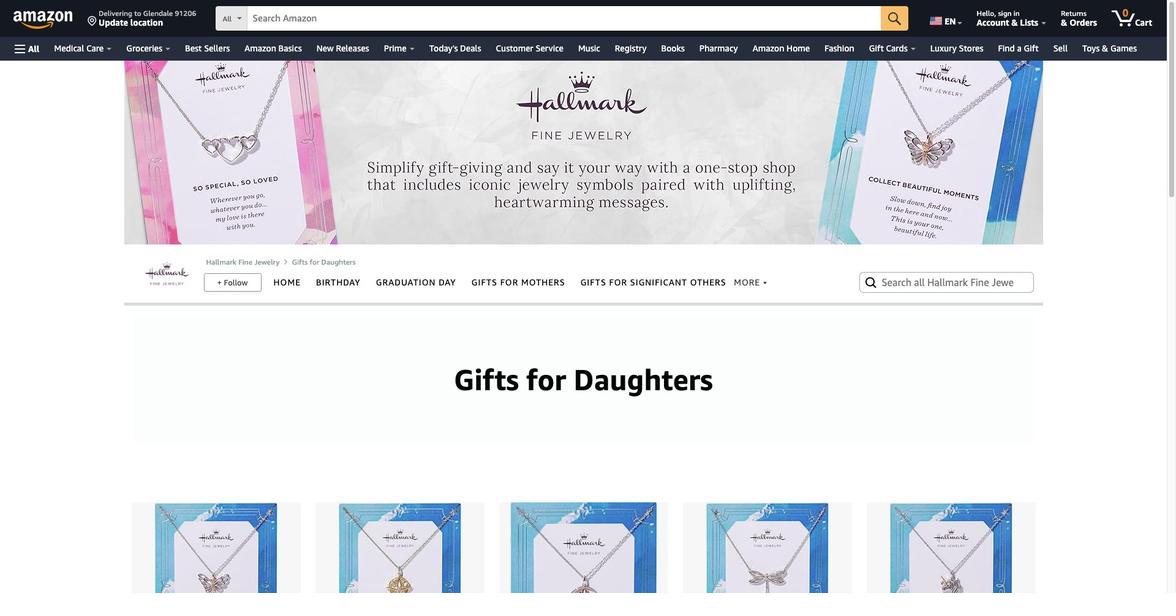 Task type: describe. For each thing, give the bounding box(es) containing it.
home
[[787, 43, 810, 53]]

0 vertical spatial for
[[310, 257, 320, 267]]

hallmark fine jewelry link
[[206, 257, 280, 267]]

amazon home link
[[746, 40, 818, 57]]

books
[[662, 43, 685, 53]]

today's
[[429, 43, 458, 53]]

gifts for daughters link
[[292, 257, 356, 267]]

delivering
[[99, 9, 132, 18]]

account & lists
[[977, 17, 1039, 28]]

+
[[217, 278, 222, 287]]

hello, sign in
[[977, 9, 1020, 18]]

orders
[[1070, 17, 1098, 28]]

lists
[[1021, 17, 1039, 28]]

all inside button
[[28, 43, 39, 54]]

beautiful moments north star necklace pendant in 14k yellow gold plated sterling silver with diamonds image
[[338, 502, 461, 593]]

medical
[[54, 43, 84, 53]]

all button
[[9, 37, 45, 61]]

stores
[[959, 43, 984, 53]]

toys & games
[[1083, 43, 1138, 53]]

gift inside 'link'
[[870, 43, 884, 53]]

en
[[945, 16, 956, 26]]

1 vertical spatial gifts
[[454, 362, 519, 396]]

sellers
[[204, 43, 230, 53]]

hallmark fine jewelry
[[206, 257, 280, 267]]

Search Amazon text field
[[248, 7, 881, 30]]

customer service
[[496, 43, 564, 53]]

service
[[536, 43, 564, 53]]

music link
[[571, 40, 608, 57]]

1 vertical spatial gifts for daughters
[[454, 362, 713, 396]]

jewelry
[[254, 257, 280, 267]]

returns
[[1062, 9, 1087, 18]]

best
[[185, 43, 202, 53]]

hallmark fine jewelry logo image
[[144, 251, 190, 297]]

deals
[[460, 43, 481, 53]]

today's deals
[[429, 43, 481, 53]]

account
[[977, 17, 1010, 28]]

amazon image
[[13, 11, 73, 29]]

& for toys
[[1103, 43, 1109, 53]]

best sellers
[[185, 43, 230, 53]]

registry
[[615, 43, 647, 53]]

care
[[86, 43, 104, 53]]

& for returns
[[1062, 17, 1068, 28]]

hallmark
[[206, 257, 237, 267]]

new releases link
[[309, 40, 377, 57]]

cards
[[887, 43, 908, 53]]

registry link
[[608, 40, 654, 57]]

0 horizontal spatial daughters
[[322, 257, 356, 267]]

0 vertical spatial gifts
[[292, 257, 308, 267]]

luxury
[[931, 43, 957, 53]]

customer service link
[[489, 40, 571, 57]]

beautiful moments lotus circle necklace pendant in sterling silver and 14k rose gold with diamonds image
[[510, 502, 658, 593]]

1 vertical spatial daughters
[[574, 362, 713, 396]]

glendale
[[143, 9, 173, 18]]

sign
[[999, 9, 1012, 18]]

best sellers link
[[178, 40, 237, 57]]

basics
[[279, 43, 302, 53]]

amazon basics
[[245, 43, 302, 53]]

+ follow
[[217, 278, 248, 287]]

groceries link
[[119, 40, 178, 57]]

fine
[[239, 257, 253, 267]]



Task type: locate. For each thing, give the bounding box(es) containing it.
& left orders
[[1062, 17, 1068, 28]]

toys
[[1083, 43, 1100, 53]]

amazon inside "link"
[[753, 43, 785, 53]]

sell link
[[1047, 40, 1076, 57]]

fashion
[[825, 43, 855, 53]]

all down amazon image at top
[[28, 43, 39, 54]]

location
[[130, 17, 163, 28]]

delivering to glendale 91206 update location
[[99, 9, 196, 28]]

daughters
[[322, 257, 356, 267], [574, 362, 713, 396]]

0 horizontal spatial gifts
[[292, 257, 308, 267]]

toys & games link
[[1076, 40, 1145, 57]]

&
[[1012, 17, 1018, 28], [1062, 17, 1068, 28], [1103, 43, 1109, 53]]

navigation navigation
[[0, 0, 1168, 61]]

1 horizontal spatial &
[[1062, 17, 1068, 28]]

& inside 'returns & orders'
[[1062, 17, 1068, 28]]

None submit
[[881, 6, 909, 31]]

+ follow button
[[204, 274, 261, 291]]

& right toys
[[1103, 43, 1109, 53]]

medical care
[[54, 43, 104, 53]]

& for account
[[1012, 17, 1018, 28]]

amazon left home
[[753, 43, 785, 53]]

medical care link
[[47, 40, 119, 57]]

find
[[999, 43, 1015, 53]]

1 vertical spatial all
[[28, 43, 39, 54]]

0 horizontal spatial gifts for daughters
[[292, 257, 356, 267]]

0 horizontal spatial all
[[28, 43, 39, 54]]

follow
[[224, 278, 248, 287]]

prime link
[[377, 40, 422, 57]]

a
[[1018, 43, 1022, 53]]

gift cards link
[[862, 40, 923, 57]]

91206
[[175, 9, 196, 18]]

0 horizontal spatial gift
[[870, 43, 884, 53]]

pharmacy link
[[692, 40, 746, 57]]

amazon for amazon home
[[753, 43, 785, 53]]

1 horizontal spatial all
[[223, 14, 232, 23]]

to
[[134, 9, 141, 18]]

find a gift link
[[991, 40, 1047, 57]]

1 horizontal spatial amazon
[[753, 43, 785, 53]]

2 horizontal spatial &
[[1103, 43, 1109, 53]]

find a gift
[[999, 43, 1039, 53]]

2 gift from the left
[[1024, 43, 1039, 53]]

gift right a
[[1024, 43, 1039, 53]]

music
[[579, 43, 601, 53]]

1 horizontal spatial daughters
[[574, 362, 713, 396]]

groceries
[[126, 43, 162, 53]]

today's deals link
[[422, 40, 489, 57]]

luxury stores link
[[923, 40, 991, 57]]

hello,
[[977, 9, 997, 18]]

2 amazon from the left
[[753, 43, 785, 53]]

1 vertical spatial for
[[527, 362, 566, 396]]

0 vertical spatial daughters
[[322, 257, 356, 267]]

gift left cards
[[870, 43, 884, 53]]

1 horizontal spatial gifts for daughters
[[454, 362, 713, 396]]

1 horizontal spatial for
[[527, 362, 566, 396]]

sell
[[1054, 43, 1068, 53]]

0 horizontal spatial &
[[1012, 17, 1018, 28]]

1 horizontal spatial gifts
[[454, 362, 519, 396]]

amazon home
[[753, 43, 810, 53]]

beautiful moments unicorn necklace pendant in sterling silver and 14k yellow gold plating with diamonds image
[[890, 502, 1013, 593]]

gift cards
[[870, 43, 908, 53]]

books link
[[654, 40, 692, 57]]

gift
[[870, 43, 884, 53], [1024, 43, 1039, 53]]

amazon for amazon basics
[[245, 43, 276, 53]]

all
[[223, 14, 232, 23], [28, 43, 39, 54]]

for
[[310, 257, 320, 267], [527, 362, 566, 396]]

en link
[[923, 3, 968, 34]]

gifts for daughters
[[292, 257, 356, 267], [454, 362, 713, 396]]

update
[[99, 17, 128, 28]]

returns & orders
[[1062, 9, 1098, 28]]

& left lists
[[1012, 17, 1018, 28]]

gifts
[[292, 257, 308, 267], [454, 362, 519, 396]]

beautiful moments butterfly necklace pendant in sterling silver and 14k rose gold plating with diamonds image
[[154, 502, 278, 593]]

prime
[[384, 43, 407, 53]]

0
[[1123, 7, 1129, 19]]

in
[[1014, 9, 1020, 18]]

all up sellers
[[223, 14, 232, 23]]

all inside search field
[[223, 14, 232, 23]]

1 amazon from the left
[[245, 43, 276, 53]]

cart
[[1136, 17, 1153, 28]]

All search field
[[216, 6, 909, 32]]

luxury stores
[[931, 43, 984, 53]]

0 vertical spatial gifts for daughters
[[292, 257, 356, 267]]

0 vertical spatial all
[[223, 14, 232, 23]]

amazon left basics
[[245, 43, 276, 53]]

customer
[[496, 43, 534, 53]]

1 gift from the left
[[870, 43, 884, 53]]

amazon
[[245, 43, 276, 53], [753, 43, 785, 53]]

games
[[1111, 43, 1138, 53]]

none submit inside all search field
[[881, 6, 909, 31]]

Search all Hallmark Fine Jewelry search field
[[882, 272, 1014, 293]]

new
[[317, 43, 334, 53]]

pharmacy
[[700, 43, 738, 53]]

new releases
[[317, 43, 369, 53]]

0 horizontal spatial for
[[310, 257, 320, 267]]

0 horizontal spatial amazon
[[245, 43, 276, 53]]

1 horizontal spatial gift
[[1024, 43, 1039, 53]]

beautiful moments dragon fly necklace pendant in sterling silver with diamonds image
[[706, 502, 829, 593]]

fashion link
[[818, 40, 862, 57]]

search image
[[864, 275, 879, 290]]

releases
[[336, 43, 369, 53]]

amazon basics link
[[237, 40, 309, 57]]



Task type: vqa. For each thing, say whether or not it's contained in the screenshot.
Best Sellers link
yes



